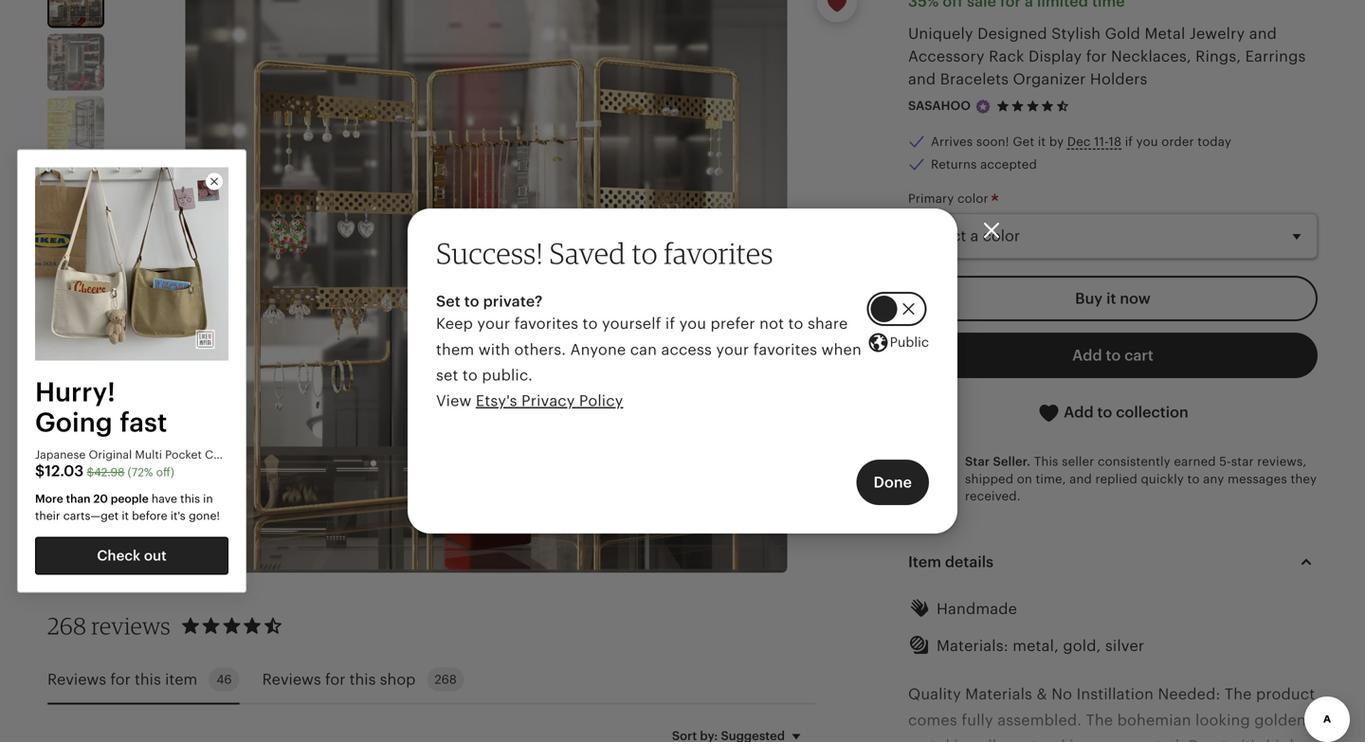 Task type: locate. For each thing, give the bounding box(es) containing it.
done
[[874, 474, 912, 491]]

1 vertical spatial and
[[908, 70, 936, 88]]

others.
[[514, 341, 566, 358]]

you inside set to private? keep your favorites to yourself if you prefer not to share them with others. anyone can access your favorites when set to public. view etsy's privacy policy
[[680, 315, 707, 332]]

handmade
[[937, 600, 1017, 618]]

0 horizontal spatial 268
[[47, 612, 87, 640]]

1 horizontal spatial you
[[1137, 134, 1158, 149]]

this
[[1034, 455, 1059, 469]]

consistently
[[1098, 455, 1171, 469]]

arrives
[[931, 134, 973, 149]]

uniquely designed stylish gold metal jewelry and accessory image 4 image
[[47, 159, 104, 216]]

instillation
[[1077, 686, 1154, 703]]

organizer
[[1013, 70, 1086, 88]]

seller
[[1062, 455, 1095, 469]]

star seller.
[[965, 455, 1031, 469]]

1 vertical spatial the
[[1086, 712, 1113, 729]]

uniquely
[[908, 25, 974, 42]]

tab list
[[47, 657, 815, 705]]

dec
[[1068, 134, 1091, 149]]

hurry!
[[35, 377, 115, 407]]

earned
[[1174, 455, 1216, 469]]

you left the order
[[1137, 134, 1158, 149]]

needed:
[[1158, 686, 1221, 703]]

1 horizontal spatial and
[[1070, 472, 1092, 486]]

11-
[[1094, 134, 1109, 149]]

it left by
[[1038, 134, 1046, 149]]

and down accessory
[[908, 70, 936, 88]]

arrives soon! get it by dec 11-18 if you order today
[[931, 134, 1232, 149]]

primary color
[[908, 192, 992, 206]]

2 horizontal spatial and
[[1249, 25, 1277, 42]]

favorites down not
[[753, 341, 818, 358]]

0 vertical spatial the
[[1225, 686, 1252, 703]]

holders
[[1090, 70, 1148, 88]]

1 horizontal spatial 268
[[435, 673, 457, 687]]

them
[[436, 341, 474, 358]]

the up "looking"
[[1225, 686, 1252, 703]]

anyone
[[570, 341, 626, 358]]

looking
[[1196, 712, 1251, 729]]

gold
[[1105, 25, 1141, 42]]

today
[[1198, 134, 1232, 149]]

0 horizontal spatial it
[[122, 510, 129, 523]]

268 for 268 reviews
[[47, 612, 87, 640]]

0 vertical spatial and
[[1249, 25, 1277, 42]]

earrings
[[1246, 48, 1306, 65]]

uniquely designed stylish gold metal jewelry and accessory image 10 image
[[47, 534, 104, 591]]

0 vertical spatial it
[[1038, 134, 1046, 149]]

if inside set to private? keep your favorites to yourself if you prefer not to share them with others. anyone can access your favorites when set to public. view etsy's privacy policy
[[666, 315, 675, 332]]

crom
[[1086, 738, 1124, 742]]

0 horizontal spatial and
[[908, 70, 936, 88]]

metal
[[1145, 25, 1186, 42]]

1 vertical spatial your
[[716, 341, 749, 358]]

0 vertical spatial your
[[477, 315, 510, 332]]

quickly
[[1141, 472, 1184, 486]]

you
[[1137, 134, 1158, 149], [680, 315, 707, 332]]

this
[[180, 493, 200, 506]]

color
[[958, 192, 989, 206]]

0 horizontal spatial if
[[666, 315, 675, 332]]

assembled.
[[998, 712, 1082, 729]]

it's gone!
[[170, 510, 220, 523]]

0 vertical spatial 268
[[47, 612, 87, 640]]

your up the with
[[477, 315, 510, 332]]

favorites up others.
[[514, 315, 579, 332]]

it inside have this in their carts—get it before it's gone!
[[122, 510, 129, 523]]

0 vertical spatial if
[[1125, 134, 1133, 149]]

shipped
[[965, 472, 1014, 486]]

1 vertical spatial if
[[666, 315, 675, 332]]

bohemian
[[1118, 712, 1192, 729]]

silver
[[1105, 638, 1145, 655]]

1 vertical spatial favorites
[[514, 315, 579, 332]]

returns accepted
[[931, 157, 1037, 172]]

268 inside button
[[435, 673, 457, 687]]

1 vertical spatial it
[[122, 510, 129, 523]]

more
[[35, 493, 63, 506]]

1 vertical spatial you
[[680, 315, 707, 332]]

fully
[[962, 712, 994, 729]]

uniquely designed stylish gold metal jewelry and accessory image 3 image
[[47, 96, 104, 153]]

metal
[[908, 738, 950, 742]]

268 for 268
[[435, 673, 457, 687]]

stylish
[[1052, 25, 1101, 42]]

2 vertical spatial and
[[1070, 472, 1092, 486]]

materials:
[[937, 638, 1009, 655]]

1 horizontal spatial the
[[1225, 686, 1252, 703]]

if up access
[[666, 315, 675, 332]]

product
[[1256, 686, 1315, 703]]

bracelets
[[940, 70, 1009, 88]]

1 vertical spatial 268
[[435, 673, 457, 687]]

and down seller
[[1070, 472, 1092, 486]]

check
[[97, 548, 141, 564]]

it
[[1038, 134, 1046, 149], [122, 510, 129, 523]]

public
[[890, 335, 929, 350]]

268
[[47, 612, 87, 640], [435, 673, 457, 687]]

tab list containing 46
[[47, 657, 815, 705]]

1 horizontal spatial if
[[1125, 134, 1133, 149]]

to inside quality materials & no instillation needed: the product comes fully assembled.  the bohemian looking golden metal jewellery stand is crom coated. due to it's hi
[[1222, 738, 1237, 742]]

it down people
[[122, 510, 129, 523]]

0 horizontal spatial you
[[680, 315, 707, 332]]

have this in their carts—get it before it's gone!
[[35, 493, 220, 523]]

rings,
[[1196, 48, 1241, 65]]

favorites up "prefer"
[[664, 236, 774, 271]]

0 vertical spatial you
[[1137, 134, 1158, 149]]

$42.98
[[87, 466, 125, 479]]

and up earrings on the top of page
[[1249, 25, 1277, 42]]

5-
[[1220, 455, 1231, 469]]

if
[[1125, 134, 1133, 149], [666, 315, 675, 332]]

you up access
[[680, 315, 707, 332]]

the up crom
[[1086, 712, 1113, 729]]

check out
[[97, 548, 167, 564]]

privacy
[[522, 393, 575, 410]]

your down "prefer"
[[716, 341, 749, 358]]

hurry! going fast
[[35, 377, 167, 437]]

more than 20 people
[[35, 493, 149, 506]]

if right 18
[[1125, 134, 1133, 149]]

their
[[35, 510, 60, 523]]

primary
[[908, 192, 954, 206]]

share
[[808, 315, 848, 332]]

uniquely designed stylish gold metal jewelry and accessory image 6 image
[[47, 284, 104, 341]]

yourself
[[602, 315, 661, 332]]

is
[[1070, 738, 1082, 742]]

set to private? keep your favorites to yourself if you prefer not to share them with others. anyone can access your favorites when set to public. view etsy's privacy policy
[[436, 293, 862, 410]]

$12.03 $42.98 (72% off)
[[35, 463, 174, 480]]

off)
[[156, 466, 174, 479]]

1 horizontal spatial your
[[716, 341, 749, 358]]

this seller consistently earned 5-star reviews, shipped on time, and replied quickly to any messages they received.
[[965, 455, 1317, 504]]

uniquely designed stylish gold metal jewelry and accessory rack display for necklaces, rings, earrings and bracelets organizer holders
[[908, 25, 1306, 88]]



Task type: describe. For each thing, give the bounding box(es) containing it.
on
[[1017, 472, 1032, 486]]

uniquely designed stylish gold metal jewelry and accessory image 9 image
[[47, 472, 104, 528]]

by
[[1050, 134, 1064, 149]]

star
[[965, 455, 990, 469]]

uniquely designed stylish gold metal jewelry and accessory image 2 image
[[47, 33, 104, 90]]

policy
[[579, 393, 623, 410]]

46 button
[[47, 668, 240, 692]]

materials: metal, gold, silver
[[937, 638, 1145, 655]]

have
[[152, 493, 177, 506]]

before
[[132, 510, 167, 523]]

quality
[[908, 686, 961, 703]]

private?
[[483, 293, 543, 310]]

saved
[[549, 236, 626, 271]]

(72%
[[128, 466, 153, 479]]

0 vertical spatial favorites
[[664, 236, 774, 271]]

soon! get
[[976, 134, 1035, 149]]

view
[[436, 393, 472, 410]]

uniquely designed stylish gold metal jewelry and accessory image 7 image
[[47, 346, 104, 403]]

reviews
[[91, 612, 171, 640]]

accepted
[[981, 157, 1037, 172]]

item details button
[[891, 539, 1335, 585]]

uniquely designed stylish gold metal jewelry and accessory image 1 image
[[49, 0, 102, 26]]

done button
[[857, 460, 929, 505]]

stand
[[1024, 738, 1066, 742]]

1 horizontal spatial it
[[1038, 134, 1046, 149]]

can
[[630, 341, 657, 358]]

prefer
[[711, 315, 755, 332]]

$12.03
[[35, 463, 84, 480]]

and inside this seller consistently earned 5-star reviews, shipped on time, and replied quickly to any messages they received.
[[1070, 472, 1092, 486]]

0 horizontal spatial your
[[477, 315, 510, 332]]

display
[[1029, 48, 1082, 65]]

metal,
[[1013, 638, 1059, 655]]

reviews,
[[1258, 455, 1307, 469]]

0 horizontal spatial the
[[1086, 712, 1113, 729]]

18
[[1109, 134, 1122, 149]]

268 reviews
[[47, 612, 171, 640]]

replied
[[1096, 472, 1138, 486]]

20
[[93, 493, 108, 506]]

messages
[[1228, 472, 1288, 486]]

268 button
[[262, 668, 464, 692]]

when
[[822, 341, 862, 358]]

46
[[216, 673, 232, 687]]

success! saved to favorites
[[436, 236, 774, 271]]

with
[[479, 341, 510, 358]]

comes
[[908, 712, 958, 729]]

no
[[1052, 686, 1073, 703]]

details
[[945, 554, 994, 571]]

star_seller image
[[975, 98, 992, 115]]

accessory
[[908, 48, 985, 65]]

etsy's
[[476, 393, 517, 410]]

jewellery
[[954, 738, 1020, 742]]

going fast
[[35, 407, 167, 437]]

received.
[[965, 489, 1021, 504]]

item details
[[908, 554, 994, 571]]

uniquely designed stylish gold metal jewelry and accessory image 8 image
[[47, 409, 104, 466]]

coated.
[[1128, 738, 1185, 742]]

it's
[[1241, 738, 1262, 742]]

rack
[[989, 48, 1025, 65]]

in
[[203, 493, 213, 506]]

seller.
[[993, 455, 1031, 469]]

quality materials & no instillation needed: the product comes fully assembled.  the bohemian looking golden metal jewellery stand is crom coated. due to it's hi
[[908, 686, 1315, 742]]

success!
[[436, 236, 543, 271]]

set
[[436, 293, 461, 310]]

order
[[1162, 134, 1194, 149]]

star
[[1231, 455, 1254, 469]]

materials
[[966, 686, 1033, 703]]

designed
[[978, 25, 1047, 42]]

to inside this seller consistently earned 5-star reviews, shipped on time, and replied quickly to any messages they received.
[[1188, 472, 1200, 486]]

item
[[908, 554, 942, 571]]

uniquely designed stylish gold metal jewelry and accessory image 5 image
[[47, 221, 104, 278]]

success! saved to favorites dialog
[[0, 0, 1365, 742]]

keep
[[436, 315, 473, 332]]

gold,
[[1063, 638, 1101, 655]]

2 vertical spatial favorites
[[753, 341, 818, 358]]

they
[[1291, 472, 1317, 486]]

out
[[144, 548, 167, 564]]

&
[[1037, 686, 1048, 703]]

any
[[1203, 472, 1225, 486]]

necklaces,
[[1111, 48, 1192, 65]]

public.
[[482, 367, 533, 384]]



Task type: vqa. For each thing, say whether or not it's contained in the screenshot.
back
no



